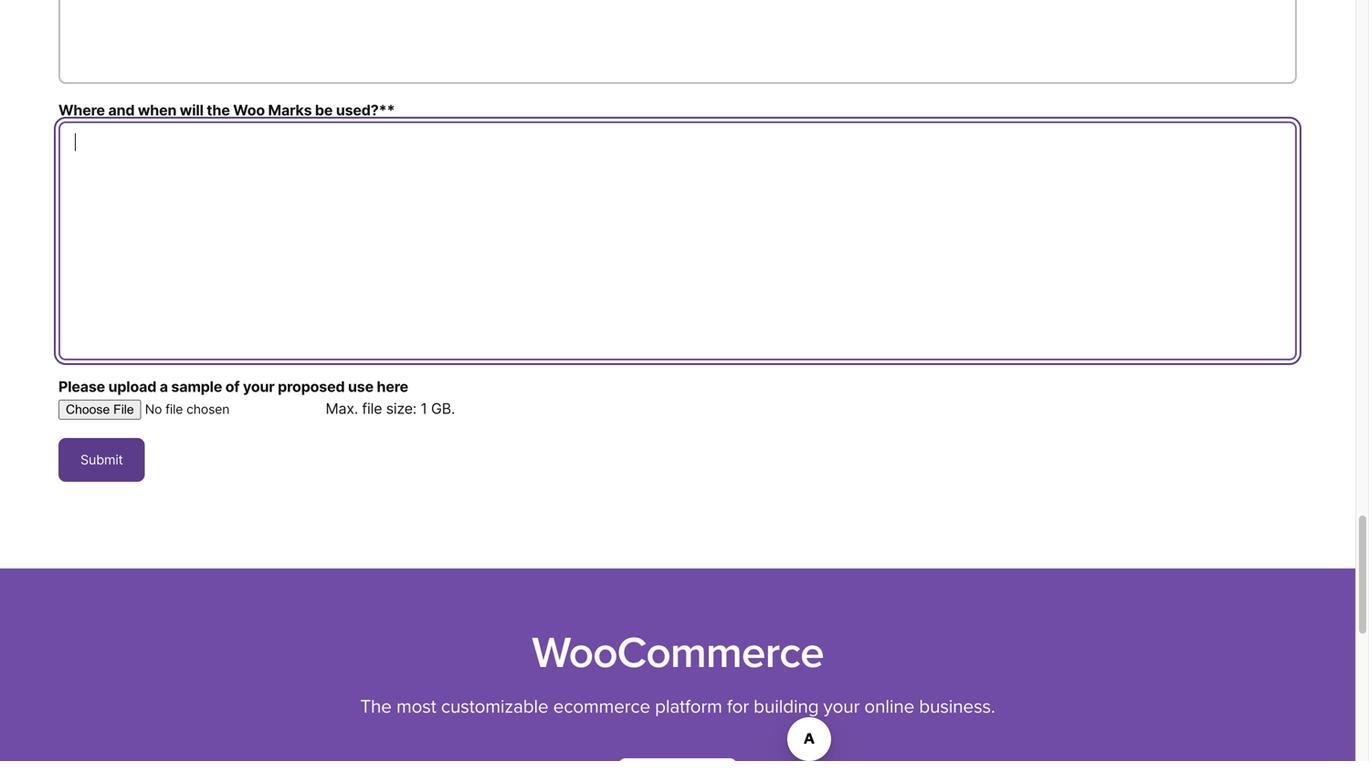 Task type: vqa. For each thing, say whether or not it's contained in the screenshot.
customizable
yes



Task type: locate. For each thing, give the bounding box(es) containing it.
Please upload a sample of your proposed use here file field
[[58, 400, 326, 420]]

your
[[243, 378, 275, 396], [824, 696, 860, 719]]

size:
[[386, 400, 417, 418]]

a
[[160, 378, 168, 396]]

customizable
[[441, 696, 549, 719]]

1 vertical spatial your
[[824, 696, 860, 719]]

0 vertical spatial your
[[243, 378, 275, 396]]

please
[[58, 378, 105, 396]]

file
[[362, 400, 382, 418]]

and
[[108, 101, 135, 119]]

use
[[348, 378, 374, 396]]

the most customizable ecommerce platform for building your online business.
[[360, 696, 995, 719]]

business.
[[919, 696, 995, 719]]

please upload a sample of your proposed use here
[[58, 378, 408, 396]]

gb.
[[431, 400, 455, 418]]

online
[[865, 696, 915, 719]]

woocommerce
[[532, 627, 824, 680]]

None submit
[[58, 438, 145, 482]]

max.
[[326, 400, 358, 418]]

most
[[396, 696, 436, 719]]

your left "online"
[[824, 696, 860, 719]]

will
[[180, 101, 203, 119]]

proposed
[[278, 378, 345, 396]]

upload
[[108, 378, 156, 396]]

here
[[377, 378, 408, 396]]

when
[[138, 101, 177, 119]]

None text field
[[58, 121, 1297, 361]]

0 horizontal spatial your
[[243, 378, 275, 396]]

your right of
[[243, 378, 275, 396]]

the
[[207, 101, 230, 119]]

marks
[[268, 101, 312, 119]]

ecommerce
[[553, 696, 650, 719]]



Task type: describe. For each thing, give the bounding box(es) containing it.
max. file size: 1 gb.
[[326, 400, 455, 418]]

sample
[[171, 378, 222, 396]]

be
[[315, 101, 333, 119]]

building
[[754, 696, 819, 719]]

for
[[727, 696, 749, 719]]

the
[[360, 696, 392, 719]]

where
[[58, 101, 105, 119]]

1 horizontal spatial your
[[824, 696, 860, 719]]

of
[[225, 378, 240, 396]]

where and when will the woo marks be used?* *
[[58, 101, 395, 119]]

1
[[421, 400, 427, 418]]

used?*
[[336, 101, 387, 119]]

platform
[[655, 696, 722, 719]]

*
[[387, 101, 395, 119]]

woo
[[233, 101, 265, 119]]



